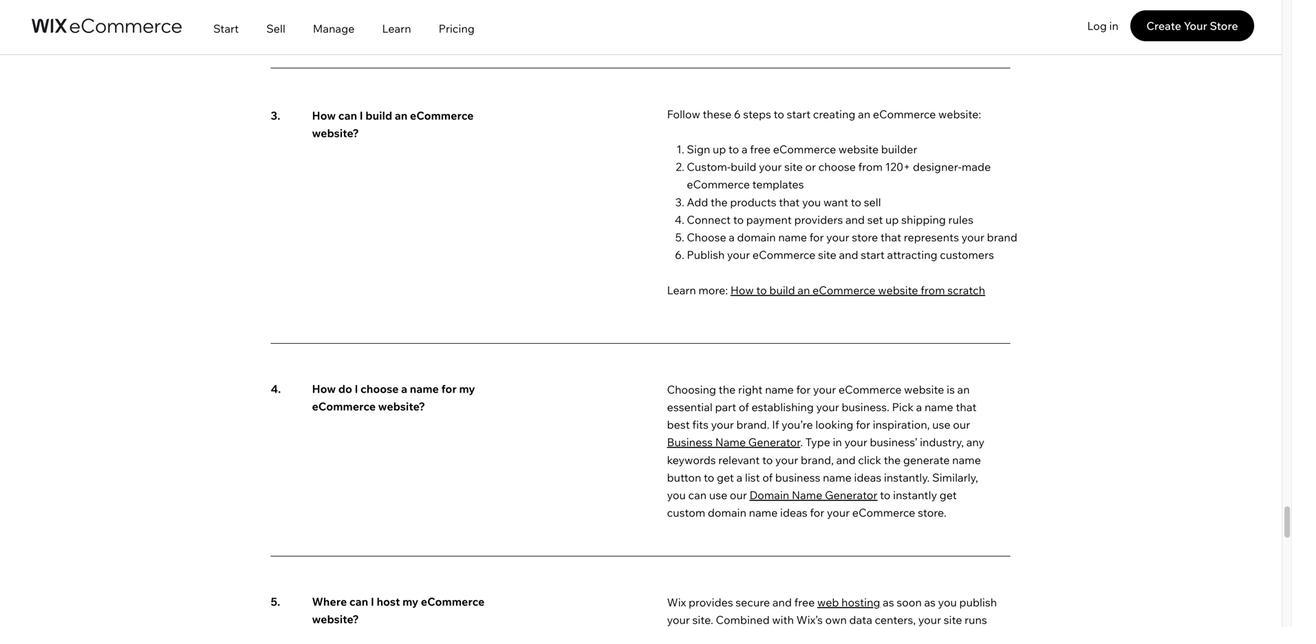 Task type: locate. For each thing, give the bounding box(es) containing it.
1 vertical spatial get
[[940, 489, 957, 503]]

of right part
[[739, 401, 750, 414]]

name
[[779, 231, 808, 244], [410, 382, 439, 396], [766, 383, 794, 397], [925, 401, 954, 414], [953, 454, 982, 467], [823, 471, 852, 485], [749, 506, 778, 520]]

ecommerce
[[873, 107, 937, 121], [410, 109, 474, 122], [774, 143, 837, 156], [687, 178, 750, 192], [753, 248, 816, 262], [813, 283, 876, 297], [839, 383, 902, 397], [312, 400, 376, 414], [853, 506, 916, 520], [421, 596, 485, 609]]

how right the "3."
[[312, 109, 336, 122]]

1 vertical spatial how
[[731, 283, 754, 297]]

2 horizontal spatial site
[[944, 614, 963, 628]]

to instantly get custom domain name ideas for your ecommerce store.
[[667, 489, 957, 520]]

and left click at the right of the page
[[837, 454, 856, 467]]

1 horizontal spatial build
[[731, 160, 757, 174]]

1 vertical spatial free
[[795, 596, 815, 610]]

0 vertical spatial in
[[1110, 19, 1119, 33]]

that
[[779, 195, 800, 209], [881, 231, 902, 244], [956, 401, 977, 414]]

keywords
[[667, 454, 716, 467]]

to right relevant
[[763, 454, 773, 467]]

essential
[[667, 401, 713, 414]]

0 vertical spatial free
[[751, 143, 771, 156]]

business
[[776, 471, 821, 485]]

get inside . type in your business' industry, any keywords relevant to your brand, and click the generate name button to get a list of business name ideas instantly. similarly, you can use our
[[717, 471, 735, 485]]

0 horizontal spatial use
[[710, 489, 728, 503]]

that down set
[[881, 231, 902, 244]]

1 vertical spatial up
[[886, 213, 899, 227]]

1 vertical spatial of
[[763, 471, 773, 485]]

0 vertical spatial the
[[711, 195, 728, 209]]

steps
[[744, 107, 772, 121]]

1 vertical spatial use
[[710, 489, 728, 503]]

brand,
[[801, 454, 834, 467]]

1 vertical spatial start
[[861, 248, 885, 262]]

soon
[[897, 596, 922, 610]]

can inside 'where can i host my ecommerce website?'
[[350, 596, 369, 609]]

the up connect
[[711, 195, 728, 209]]

1 vertical spatial choose
[[361, 382, 399, 396]]

to down keywords
[[704, 471, 715, 485]]

sell
[[864, 195, 882, 209]]

use inside . type in your business' industry, any keywords relevant to your brand, and click the generate name button to get a list of business name ideas instantly. similarly, you can use our
[[710, 489, 728, 503]]

domain name generator
[[750, 489, 878, 503]]

wix provides secure and free web hosting
[[667, 596, 881, 610]]

2 vertical spatial website
[[905, 383, 945, 397]]

0 vertical spatial choose
[[819, 160, 856, 174]]

2 horizontal spatial that
[[956, 401, 977, 414]]

ideas down domain name generator
[[781, 506, 808, 520]]

name inside how do i choose a name for my ecommerce website?
[[410, 382, 439, 396]]

ideas inside to instantly get custom domain name ideas for your ecommerce store.
[[781, 506, 808, 520]]

a left list
[[737, 471, 743, 485]]

that up the any
[[956, 401, 977, 414]]

1 horizontal spatial my
[[459, 382, 475, 396]]

website left is
[[905, 383, 945, 397]]

you inside as soon as you publish your site. combined with wix's own data centers, your site run
[[939, 596, 958, 610]]

free down steps at the top right of page
[[751, 143, 771, 156]]

choosing
[[667, 383, 717, 397]]

how inside how can i build an ecommerce website?
[[312, 109, 336, 122]]

0 vertical spatial ideas
[[855, 471, 882, 485]]

0 horizontal spatial our
[[730, 489, 748, 503]]

up right set
[[886, 213, 899, 227]]

ideas inside . type in your business' industry, any keywords relevant to your brand, and click the generate name button to get a list of business name ideas instantly. similarly, you can use our
[[855, 471, 882, 485]]

0 horizontal spatial site
[[785, 160, 803, 174]]

1 vertical spatial domain
[[708, 506, 747, 520]]

from left 120+
[[859, 160, 883, 174]]

generate
[[904, 454, 950, 467]]

1 vertical spatial can
[[689, 489, 707, 503]]

as up centers,
[[883, 596, 895, 610]]

0 vertical spatial generator
[[749, 436, 801, 450]]

ecommerce inside how can i build an ecommerce website?
[[410, 109, 474, 122]]

​learn more: how to build an ecommerce website from scratch
[[667, 283, 986, 297]]

0 vertical spatial you
[[803, 195, 822, 209]]

0 horizontal spatial of
[[739, 401, 750, 414]]

can for where can i host my ecommerce website?
[[350, 596, 369, 609]]

0 horizontal spatial start
[[787, 107, 811, 121]]

0 horizontal spatial in
[[833, 436, 843, 450]]

you left publish
[[939, 596, 958, 610]]

our inside . type in your business' industry, any keywords relevant to your brand, and click the generate name button to get a list of business name ideas instantly. similarly, you can use our
[[730, 489, 748, 503]]

choose right or
[[819, 160, 856, 174]]

how do i choose a name for my ecommerce website?
[[312, 382, 475, 414]]

website inside choosing the right name for your ecommerce website is an essential part of establishing your business. pick a name that best fits your brand. if you're looking for inspiration, use our business name generator
[[905, 383, 945, 397]]

business'
[[870, 436, 918, 450]]

you down button
[[667, 489, 686, 503]]

a right 'do'
[[401, 382, 408, 396]]

the up part
[[719, 383, 736, 397]]

site
[[785, 160, 803, 174], [819, 248, 837, 262], [944, 614, 963, 628]]

start left creating
[[787, 107, 811, 121]]

instantly
[[894, 489, 938, 503]]

0 horizontal spatial as
[[883, 596, 895, 610]]

brand.
[[737, 418, 770, 432]]

0 vertical spatial website
[[839, 143, 879, 156]]

a inside how do i choose a name for my ecommerce website?
[[401, 382, 408, 396]]

site down publish
[[944, 614, 963, 628]]

of right list
[[763, 471, 773, 485]]

from left scratch on the right of the page
[[921, 283, 946, 297]]

how for how can i build an ecommerce website?
[[312, 109, 336, 122]]

name up relevant
[[716, 436, 746, 450]]

combined
[[716, 614, 770, 628]]

2 vertical spatial i
[[371, 596, 374, 609]]

sign
[[687, 143, 711, 156]]

0 horizontal spatial free
[[751, 143, 771, 156]]

2 vertical spatial website?
[[312, 613, 359, 627]]

and
[[846, 213, 865, 227], [839, 248, 859, 262], [837, 454, 856, 467], [773, 596, 792, 610]]

0 vertical spatial our
[[954, 418, 971, 432]]

attracting
[[888, 248, 938, 262]]

hosting
[[842, 596, 881, 610]]

1 vertical spatial website
[[879, 283, 919, 297]]

own
[[826, 614, 847, 628]]

wix's
[[797, 614, 823, 628]]

sign up to a free ecommerce website builder custom-build your site or choose from 120+ designer-made ecommerce templates add the products that you want to sell connect to payment providers and set up shipping rules choose a domain name for your store that represents your brand publish your ecommerce site and start attracting customers
[[687, 143, 1018, 262]]

2 horizontal spatial i
[[371, 596, 374, 609]]

an
[[859, 107, 871, 121], [395, 109, 408, 122], [798, 283, 811, 297], [958, 383, 970, 397]]

0 horizontal spatial get
[[717, 471, 735, 485]]

name down business
[[792, 489, 823, 503]]

start
[[787, 107, 811, 121], [861, 248, 885, 262]]

0 vertical spatial get
[[717, 471, 735, 485]]

up up the custom-
[[713, 143, 727, 156]]

1 horizontal spatial that
[[881, 231, 902, 244]]

site.
[[693, 614, 714, 628]]

generator down if
[[749, 436, 801, 450]]

0 horizontal spatial from
[[859, 160, 883, 174]]

website:
[[939, 107, 982, 121]]

1 horizontal spatial start
[[861, 248, 885, 262]]

website down attracting
[[879, 283, 919, 297]]

can for how can i build an ecommerce website?
[[339, 109, 357, 122]]

0 horizontal spatial choose
[[361, 382, 399, 396]]

to down instantly. at the right of the page
[[881, 489, 891, 503]]

builder
[[882, 143, 918, 156]]

can
[[339, 109, 357, 122], [689, 489, 707, 503], [350, 596, 369, 609]]

our up the any
[[954, 418, 971, 432]]

0 horizontal spatial up
[[713, 143, 727, 156]]

generator
[[749, 436, 801, 450], [825, 489, 878, 503]]

1 horizontal spatial i
[[360, 109, 363, 122]]

1 vertical spatial from
[[921, 283, 946, 297]]

2 vertical spatial can
[[350, 596, 369, 609]]

to left sell
[[851, 195, 862, 209]]

0 horizontal spatial that
[[779, 195, 800, 209]]

0 vertical spatial use
[[933, 418, 951, 432]]

0 horizontal spatial build
[[366, 109, 392, 122]]

how inside how do i choose a name for my ecommerce website?
[[312, 382, 336, 396]]

or
[[806, 160, 817, 174]]

build
[[366, 109, 392, 122], [731, 160, 757, 174], [770, 283, 796, 297]]

my inside 'where can i host my ecommerce website?'
[[403, 596, 419, 609]]

business.
[[842, 401, 890, 414]]

site left or
[[785, 160, 803, 174]]

my inside how do i choose a name for my ecommerce website?
[[459, 382, 475, 396]]

1 vertical spatial the
[[719, 383, 736, 397]]

store
[[852, 231, 879, 244]]

2 vertical spatial how
[[312, 382, 336, 396]]

0 vertical spatial can
[[339, 109, 357, 122]]

1 horizontal spatial choose
[[819, 160, 856, 174]]

with
[[773, 614, 794, 628]]

in down looking
[[833, 436, 843, 450]]

how left 'do'
[[312, 382, 336, 396]]

i for choose
[[355, 382, 358, 396]]

0 vertical spatial build
[[366, 109, 392, 122]]

1 horizontal spatial our
[[954, 418, 971, 432]]

1 horizontal spatial ideas
[[855, 471, 882, 485]]

how for how do i choose a name for my ecommerce website?
[[312, 382, 336, 396]]

1 vertical spatial our
[[730, 489, 748, 503]]

1 vertical spatial build
[[731, 160, 757, 174]]

our down list
[[730, 489, 748, 503]]

0 horizontal spatial generator
[[749, 436, 801, 450]]

website left "builder" at the right of page
[[839, 143, 879, 156]]

choose right 'do'
[[361, 382, 399, 396]]

to right more:
[[757, 283, 767, 297]]

in right log
[[1110, 19, 1119, 33]]

2 vertical spatial you
[[939, 596, 958, 610]]

1 horizontal spatial of
[[763, 471, 773, 485]]

website? inside 'where can i host my ecommerce website?'
[[312, 613, 359, 627]]

start down store
[[861, 248, 885, 262]]

i inside 'where can i host my ecommerce website?'
[[371, 596, 374, 609]]

i for host
[[371, 596, 374, 609]]

generator down click at the right of the page
[[825, 489, 878, 503]]

free for a
[[751, 143, 771, 156]]

1 horizontal spatial get
[[940, 489, 957, 503]]

. type in your business' industry, any keywords relevant to your brand, and click the generate name button to get a list of business name ideas instantly. similarly, you can use our
[[667, 436, 985, 503]]

1 vertical spatial my
[[403, 596, 419, 609]]

build inside how can i build an ecommerce website?
[[366, 109, 392, 122]]

if
[[773, 418, 780, 432]]

1 vertical spatial generator
[[825, 489, 878, 503]]

for
[[810, 231, 824, 244], [442, 382, 457, 396], [797, 383, 811, 397], [856, 418, 871, 432], [811, 506, 825, 520]]

store
[[1211, 19, 1239, 33]]

use up industry,
[[933, 418, 951, 432]]

can inside how can i build an ecommerce website?
[[339, 109, 357, 122]]

shipping
[[902, 213, 947, 227]]

2 vertical spatial build
[[770, 283, 796, 297]]

website for an
[[879, 283, 919, 297]]

as right soon
[[925, 596, 936, 610]]

1 vertical spatial i
[[355, 382, 358, 396]]

domain
[[738, 231, 776, 244], [708, 506, 747, 520]]

in inside . type in your business' industry, any keywords relevant to your brand, and click the generate name button to get a list of business name ideas instantly. similarly, you can use our
[[833, 436, 843, 450]]

as
[[883, 596, 895, 610], [925, 596, 936, 610]]

that inside choosing the right name for your ecommerce website is an essential part of establishing your business. pick a name that best fits your brand. if you're looking for inspiration, use our business name generator
[[956, 401, 977, 414]]

choose inside the sign up to a free ecommerce website builder custom-build your site or choose from 120+ designer-made ecommerce templates add the products that you want to sell connect to payment providers and set up shipping rules choose a domain name for your store that represents your brand publish your ecommerce site and start attracting customers
[[819, 160, 856, 174]]

website for your
[[905, 383, 945, 397]]

an inside choosing the right name for your ecommerce website is an essential part of establishing your business. pick a name that best fits your brand. if you're looking for inspiration, use our business name generator
[[958, 383, 970, 397]]

website
[[839, 143, 879, 156], [879, 283, 919, 297], [905, 383, 945, 397]]

a inside . type in your business' industry, any keywords relevant to your brand, and click the generate name button to get a list of business name ideas instantly. similarly, you can use our
[[737, 471, 743, 485]]

set
[[868, 213, 884, 227]]

instantly.
[[885, 471, 930, 485]]

1 vertical spatial that
[[881, 231, 902, 244]]

add
[[687, 195, 709, 209]]

1 horizontal spatial you
[[803, 195, 822, 209]]

use down relevant
[[710, 489, 728, 503]]

1 vertical spatial name
[[792, 489, 823, 503]]

0 vertical spatial my
[[459, 382, 475, 396]]

you up providers
[[803, 195, 822, 209]]

our inside choosing the right name for your ecommerce website is an essential part of establishing your business. pick a name that best fits your brand. if you're looking for inspiration, use our business name generator
[[954, 418, 971, 432]]

free inside the sign up to a free ecommerce website builder custom-build your site or choose from 120+ designer-made ecommerce templates add the products that you want to sell connect to payment providers and set up shipping rules choose a domain name for your store that represents your brand publish your ecommerce site and start attracting customers
[[751, 143, 771, 156]]

choosing the right name for your ecommerce website is an essential part of establishing your business. pick a name that best fits your brand. if you're looking for inspiration, use our business name generator
[[667, 383, 977, 450]]

1 vertical spatial site
[[819, 248, 837, 262]]

website? inside how can i build an ecommerce website?
[[312, 126, 359, 140]]

3.
[[271, 109, 281, 122]]

ideas down click at the right of the page
[[855, 471, 882, 485]]

best
[[667, 418, 690, 432]]

0 vertical spatial name
[[716, 436, 746, 450]]

0 horizontal spatial i
[[355, 382, 358, 396]]

0 horizontal spatial you
[[667, 489, 686, 503]]

business
[[667, 436, 713, 450]]

1 horizontal spatial free
[[795, 596, 815, 610]]

establishing
[[752, 401, 814, 414]]

get down similarly,
[[940, 489, 957, 503]]

free up wix's
[[795, 596, 815, 610]]

create your store link
[[1131, 10, 1255, 41]]

1 vertical spatial website?
[[378, 400, 425, 414]]

and down store
[[839, 248, 859, 262]]

0 horizontal spatial my
[[403, 596, 419, 609]]

create your store
[[1147, 19, 1239, 33]]

2 as from the left
[[925, 596, 936, 610]]

generator inside choosing the right name for your ecommerce website is an essential part of establishing your business. pick a name that best fits your brand. if you're looking for inspiration, use our business name generator
[[749, 436, 801, 450]]

1 horizontal spatial use
[[933, 418, 951, 432]]

2 vertical spatial the
[[884, 454, 901, 467]]

0 vertical spatial site
[[785, 160, 803, 174]]

2 horizontal spatial you
[[939, 596, 958, 610]]

how can i build an ecommerce website?
[[312, 109, 474, 140]]

a right pick
[[917, 401, 923, 414]]

free
[[751, 143, 771, 156], [795, 596, 815, 610]]

1 horizontal spatial as
[[925, 596, 936, 610]]

that down templates
[[779, 195, 800, 209]]

0 vertical spatial start
[[787, 107, 811, 121]]

0 vertical spatial i
[[360, 109, 363, 122]]

0 vertical spatial domain
[[738, 231, 776, 244]]

site up ​learn more: how to build an ecommerce website from scratch
[[819, 248, 837, 262]]

0 vertical spatial from
[[859, 160, 883, 174]]

a
[[742, 143, 748, 156], [729, 231, 735, 244], [401, 382, 408, 396], [917, 401, 923, 414], [737, 471, 743, 485]]

follow
[[667, 107, 701, 121]]

get down relevant
[[717, 471, 735, 485]]

​learn
[[667, 283, 697, 297]]

the inside the sign up to a free ecommerce website builder custom-build your site or choose from 120+ designer-made ecommerce templates add the products that you want to sell connect to payment providers and set up shipping rules choose a domain name for your store that represents your brand publish your ecommerce site and start attracting customers
[[711, 195, 728, 209]]

1 horizontal spatial from
[[921, 283, 946, 297]]

is
[[947, 383, 955, 397]]

1 vertical spatial you
[[667, 489, 686, 503]]

use
[[933, 418, 951, 432], [710, 489, 728, 503]]

for inside to instantly get custom domain name ideas for your ecommerce store.
[[811, 506, 825, 520]]

publish
[[687, 248, 725, 262]]

how right more:
[[731, 283, 754, 297]]

0 vertical spatial of
[[739, 401, 750, 414]]

0 vertical spatial how
[[312, 109, 336, 122]]

2 vertical spatial that
[[956, 401, 977, 414]]

the
[[711, 195, 728, 209], [719, 383, 736, 397], [884, 454, 901, 467]]

domain right the "custom"
[[708, 506, 747, 520]]

a right choose
[[729, 231, 735, 244]]

from
[[859, 160, 883, 174], [921, 283, 946, 297]]

0 horizontal spatial name
[[716, 436, 746, 450]]

the down business'
[[884, 454, 901, 467]]

1 horizontal spatial in
[[1110, 19, 1119, 33]]

for inside how do i choose a name for my ecommerce website?
[[442, 382, 457, 396]]

pricing
[[439, 22, 475, 35]]

web hosting link
[[818, 596, 881, 610]]

i inside how can i build an ecommerce website?
[[360, 109, 363, 122]]

domain down payment
[[738, 231, 776, 244]]

i inside how do i choose a name for my ecommerce website?
[[355, 382, 358, 396]]

i
[[360, 109, 363, 122], [355, 382, 358, 396], [371, 596, 374, 609]]



Task type: describe. For each thing, give the bounding box(es) containing it.
where
[[312, 596, 347, 609]]

website? inside how do i choose a name for my ecommerce website?
[[378, 400, 425, 414]]

centers,
[[875, 614, 916, 628]]

.
[[801, 436, 803, 450]]

choose inside how do i choose a name for my ecommerce website?
[[361, 382, 399, 396]]

120+
[[886, 160, 911, 174]]

made
[[962, 160, 992, 174]]

click
[[859, 454, 882, 467]]

publish
[[960, 596, 998, 610]]

you inside the sign up to a free ecommerce website builder custom-build your site or choose from 120+ designer-made ecommerce templates add the products that you want to sell connect to payment providers and set up shipping rules choose a domain name for your store that represents your brand publish your ecommerce site and start attracting customers
[[803, 195, 822, 209]]

designer-
[[913, 160, 962, 174]]

providers
[[795, 213, 844, 227]]

website? for build
[[312, 126, 359, 140]]

for inside the sign up to a free ecommerce website builder custom-build your site or choose from 120+ designer-made ecommerce templates add the products that you want to sell connect to payment providers and set up shipping rules choose a domain name for your store that represents your brand publish your ecommerce site and start attracting customers
[[810, 231, 824, 244]]

learn
[[382, 22, 411, 35]]

domain
[[750, 489, 790, 503]]

custom-
[[687, 160, 731, 174]]

a down steps at the top right of page
[[742, 143, 748, 156]]

1 horizontal spatial site
[[819, 248, 837, 262]]

domain inside to instantly get custom domain name ideas for your ecommerce store.
[[708, 506, 747, 520]]

sell
[[267, 22, 286, 35]]

5.
[[271, 596, 280, 609]]

store.
[[918, 506, 947, 520]]

do
[[339, 382, 352, 396]]

list
[[745, 471, 760, 485]]

and left set
[[846, 213, 865, 227]]

from inside the sign up to a free ecommerce website builder custom-build your site or choose from 120+ designer-made ecommerce templates add the products that you want to sell connect to payment providers and set up shipping rules choose a domain name for your store that represents your brand publish your ecommerce site and start attracting customers
[[859, 160, 883, 174]]

host
[[377, 596, 400, 609]]

relevant
[[719, 454, 760, 467]]

follow these 6 steps to start creating an ecommerce website:
[[667, 107, 982, 121]]

button
[[667, 471, 702, 485]]

wix
[[667, 596, 687, 610]]

0 vertical spatial that
[[779, 195, 800, 209]]

pick
[[893, 401, 914, 414]]

the inside . type in your business' industry, any keywords relevant to your brand, and click the generate name button to get a list of business name ideas instantly. similarly, you can use our
[[884, 454, 901, 467]]

get inside to instantly get custom domain name ideas for your ecommerce store.
[[940, 489, 957, 503]]

0 vertical spatial up
[[713, 143, 727, 156]]

can inside . type in your business' industry, any keywords relevant to your brand, and click the generate name button to get a list of business name ideas instantly. similarly, you can use our
[[689, 489, 707, 503]]

i for build
[[360, 109, 363, 122]]

domain inside the sign up to a free ecommerce website builder custom-build your site or choose from 120+ designer-made ecommerce templates add the products that you want to sell connect to payment providers and set up shipping rules choose a domain name for your store that represents your brand publish your ecommerce site and start attracting customers
[[738, 231, 776, 244]]

pricing link
[[425, 2, 489, 55]]

ecommerce inside 'where can i host my ecommerce website?'
[[421, 596, 485, 609]]

and up 'with' on the bottom right of the page
[[773, 596, 792, 610]]

want
[[824, 195, 849, 209]]

creating
[[814, 107, 856, 121]]

part
[[716, 401, 737, 414]]

choose
[[687, 231, 727, 244]]

free for and
[[795, 596, 815, 610]]

1 horizontal spatial generator
[[825, 489, 878, 503]]

templates
[[753, 178, 804, 192]]

connect
[[687, 213, 731, 227]]

secure
[[736, 596, 770, 610]]

1 horizontal spatial up
[[886, 213, 899, 227]]

domain name generator link
[[750, 489, 878, 503]]

4.
[[271, 382, 281, 396]]

an inside how can i build an ecommerce website?
[[395, 109, 408, 122]]

data
[[850, 614, 873, 628]]

business name generator link
[[667, 436, 801, 450]]

industry,
[[920, 436, 965, 450]]

to up the custom-
[[729, 143, 740, 156]]

these
[[703, 107, 732, 121]]

as soon as you publish your site. combined with wix's own data centers, your site run
[[667, 596, 998, 628]]

of inside . type in your business' industry, any keywords relevant to your brand, and click the generate name button to get a list of business name ideas instantly. similarly, you can use our
[[763, 471, 773, 485]]

website inside the sign up to a free ecommerce website builder custom-build your site or choose from 120+ designer-made ecommerce templates add the products that you want to sell connect to payment providers and set up shipping rules choose a domain name for your store that represents your brand publish your ecommerce site and start attracting customers
[[839, 143, 879, 156]]

how to build an ecommerce website from scratch link
[[731, 283, 986, 297]]

ecommerce inside choosing the right name for your ecommerce website is an essential part of establishing your business. pick a name that best fits your brand. if you're looking for inspiration, use our business name generator
[[839, 383, 902, 397]]

ecommerce inside to instantly get custom domain name ideas for your ecommerce store.
[[853, 506, 916, 520]]

to down products
[[734, 213, 744, 227]]

use inside choosing the right name for your ecommerce website is an essential part of establishing your business. pick a name that best fits your brand. if you're looking for inspiration, use our business name generator
[[933, 418, 951, 432]]

you inside . type in your business' industry, any keywords relevant to your brand, and click the generate name button to get a list of business name ideas instantly. similarly, you can use our
[[667, 489, 686, 503]]

1 horizontal spatial name
[[792, 489, 823, 503]]

provides
[[689, 596, 734, 610]]

2 horizontal spatial build
[[770, 283, 796, 297]]

the inside choosing the right name for your ecommerce website is an essential part of establishing your business. pick a name that best fits your brand. if you're looking for inspiration, use our business name generator
[[719, 383, 736, 397]]

scratch
[[948, 283, 986, 297]]

website? for host
[[312, 613, 359, 627]]

1 as from the left
[[883, 596, 895, 610]]

payment
[[747, 213, 792, 227]]

log in link
[[1076, 10, 1131, 41]]

represents
[[904, 231, 960, 244]]

where can i host my ecommerce website?
[[312, 596, 485, 627]]

fits
[[693, 418, 709, 432]]

similarly,
[[933, 471, 979, 485]]

start
[[213, 22, 239, 35]]

site inside as soon as you publish your site. combined with wix's own data centers, your site run
[[944, 614, 963, 628]]

products
[[731, 195, 777, 209]]

your inside to instantly get custom domain name ideas for your ecommerce store.
[[827, 506, 850, 520]]

manage
[[313, 22, 355, 35]]

more:
[[699, 283, 728, 297]]

name inside the sign up to a free ecommerce website builder custom-build your site or choose from 120+ designer-made ecommerce templates add the products that you want to sell connect to payment providers and set up shipping rules choose a domain name for your store that represents your brand publish your ecommerce site and start attracting customers
[[779, 231, 808, 244]]

create
[[1147, 19, 1182, 33]]

name inside choosing the right name for your ecommerce website is an essential part of establishing your business. pick a name that best fits your brand. if you're looking for inspiration, use our business name generator
[[716, 436, 746, 450]]

right
[[739, 383, 763, 397]]

you're
[[782, 418, 813, 432]]

name inside to instantly get custom domain name ideas for your ecommerce store.
[[749, 506, 778, 520]]

log
[[1088, 19, 1108, 33]]

and inside . type in your business' industry, any keywords relevant to your brand, and click the generate name button to get a list of business name ideas instantly. similarly, you can use our
[[837, 454, 856, 467]]

ecommerce inside how do i choose a name for my ecommerce website?
[[312, 400, 376, 414]]

brand
[[988, 231, 1018, 244]]

looking
[[816, 418, 854, 432]]

of inside choosing the right name for your ecommerce website is an essential part of establishing your business. pick a name that best fits your brand. if you're looking for inspiration, use our business name generator
[[739, 401, 750, 414]]

inspiration,
[[873, 418, 930, 432]]

start inside the sign up to a free ecommerce website builder custom-build your site or choose from 120+ designer-made ecommerce templates add the products that you want to sell connect to payment providers and set up shipping rules choose a domain name for your store that represents your brand publish your ecommerce site and start attracting customers
[[861, 248, 885, 262]]

to inside to instantly get custom domain name ideas for your ecommerce store.
[[881, 489, 891, 503]]

type
[[806, 436, 831, 450]]

to right steps at the top right of page
[[774, 107, 785, 121]]

any
[[967, 436, 985, 450]]

build inside the sign up to a free ecommerce website builder custom-build your site or choose from 120+ designer-made ecommerce templates add the products that you want to sell connect to payment providers and set up shipping rules choose a domain name for your store that represents your brand publish your ecommerce site and start attracting customers
[[731, 160, 757, 174]]

6
[[734, 107, 741, 121]]

a inside choosing the right name for your ecommerce website is an essential part of establishing your business. pick a name that best fits your brand. if you're looking for inspiration, use our business name generator
[[917, 401, 923, 414]]

web
[[818, 596, 840, 610]]



Task type: vqa. For each thing, say whether or not it's contained in the screenshot.
my sites
no



